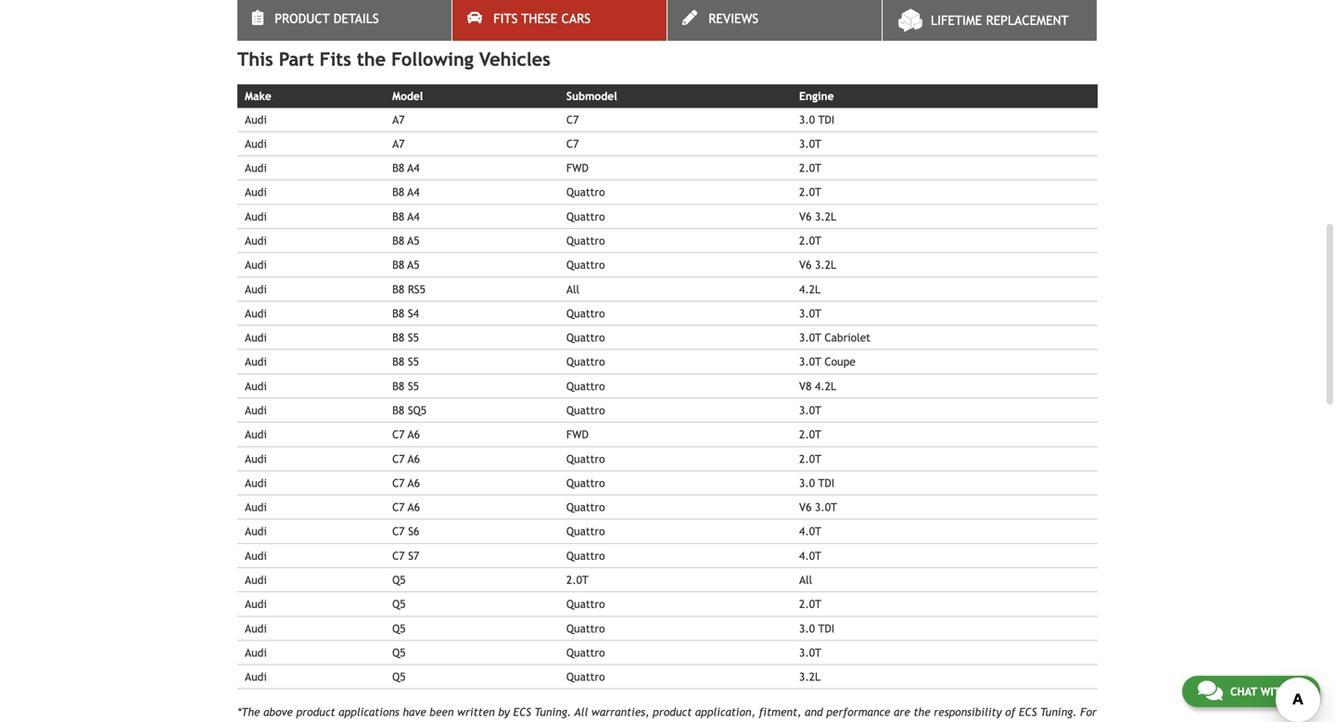 Task type: describe. For each thing, give the bounding box(es) containing it.
v6 for c7 a6
[[800, 501, 812, 514]]

chat with us link
[[1183, 676, 1321, 708]]

11 audi from the top
[[245, 355, 267, 368]]

1 a4 from the top
[[408, 161, 420, 174]]

8 audi from the top
[[245, 283, 267, 296]]

10 quattro from the top
[[567, 452, 605, 465]]

information
[[292, 722, 352, 723]]

tdi for a7
[[819, 113, 835, 126]]

18 quattro from the top
[[567, 671, 605, 684]]

5 quattro from the top
[[567, 307, 605, 320]]

3 a4 from the top
[[408, 210, 420, 223]]

4 audi from the top
[[245, 186, 267, 199]]

2 product from the left
[[653, 706, 692, 719]]

4 a6 from the top
[[408, 501, 420, 514]]

3.0 tdi for c7 a6
[[800, 477, 835, 490]]

reviews
[[709, 11, 759, 26]]

16 quattro from the top
[[567, 622, 605, 635]]

17 quattro from the top
[[567, 646, 605, 659]]

b8 s4
[[392, 307, 419, 320]]

rs5
[[408, 283, 426, 296]]

8 b8 from the top
[[392, 331, 405, 344]]

use.
[[441, 722, 462, 723]]

applications
[[339, 706, 400, 719]]

16 audi from the top
[[245, 477, 267, 490]]

2 quattro from the top
[[567, 210, 605, 223]]

reviews link
[[668, 0, 882, 41]]

v6 3.2l for b8 a4
[[800, 210, 837, 223]]

15 audi from the top
[[245, 452, 267, 465]]

1 vertical spatial fits
[[320, 48, 351, 70]]

2 c7 a6 from the top
[[392, 452, 420, 465]]

a7 for 3.0 tdi
[[392, 113, 405, 126]]

1 vertical spatial of
[[428, 722, 438, 723]]

fwd for a4
[[567, 161, 589, 174]]

chat with us
[[1231, 685, 1305, 698]]

1 audi from the top
[[245, 113, 267, 126]]

make
[[245, 90, 272, 103]]

v6 3.2l for b8 a5
[[800, 258, 837, 271]]

2 vertical spatial 3.2l
[[800, 671, 821, 684]]

6 b8 from the top
[[392, 283, 405, 296]]

by
[[498, 706, 510, 719]]

10 audi from the top
[[245, 331, 267, 344]]

v6 3.0t
[[800, 501, 838, 514]]

application,
[[695, 706, 756, 719]]

s7
[[408, 549, 420, 562]]

v6 for b8 a5
[[800, 258, 812, 271]]

2 tuning. from the left
[[1041, 706, 1077, 719]]

fits these cars
[[494, 11, 591, 26]]

cabriolet
[[825, 331, 871, 344]]

details
[[334, 11, 379, 26]]

2 b8 from the top
[[392, 186, 405, 199]]

2 b8 a4 from the top
[[392, 186, 420, 199]]

0 vertical spatial 4.2l
[[800, 283, 821, 296]]

21 audi from the top
[[245, 598, 267, 611]]

b8 a5 for v6 3.2l
[[392, 258, 420, 271]]

warranties,
[[592, 706, 650, 719]]

fwd for a6
[[567, 428, 589, 441]]

3 quattro from the top
[[567, 234, 605, 247]]

c7 s7
[[392, 549, 420, 562]]

13 quattro from the top
[[567, 525, 605, 538]]

5 b8 from the top
[[392, 258, 405, 271]]

b8 s5 for 3.0t cabriolet
[[392, 331, 419, 344]]

b8 rs5
[[392, 283, 426, 296]]

23 audi from the top
[[245, 646, 267, 659]]

4.0t for c7 s7
[[800, 549, 822, 562]]

*the
[[237, 706, 260, 719]]

3.2l for a5
[[815, 258, 837, 271]]

1 vertical spatial all
[[800, 574, 813, 587]]

1 vertical spatial the
[[914, 706, 931, 719]]

q5 for 3.2l
[[392, 671, 406, 684]]

13 audi from the top
[[245, 404, 267, 417]]

20 audi from the top
[[245, 574, 267, 587]]

are
[[894, 706, 911, 719]]

1 b8 a4 from the top
[[392, 161, 420, 174]]

tdi for c7 a6
[[819, 477, 835, 490]]

coupe
[[825, 355, 856, 368]]

2 audi from the top
[[245, 137, 267, 150]]

part
[[279, 48, 314, 70]]

10 b8 from the top
[[392, 380, 405, 393]]

19 audi from the top
[[245, 549, 267, 562]]

for
[[1081, 706, 1097, 719]]

3.0 tdi for a7
[[800, 113, 835, 126]]

1 horizontal spatial of
[[1006, 706, 1016, 719]]

been
[[430, 706, 454, 719]]

3 b8 a4 from the top
[[392, 210, 420, 223]]

v8
[[800, 380, 812, 393]]

written
[[457, 706, 495, 719]]

0 vertical spatial all
[[567, 283, 580, 296]]

4 quattro from the top
[[567, 258, 605, 271]]

11 b8 from the top
[[392, 404, 405, 417]]

see
[[355, 722, 372, 723]]

cars
[[562, 11, 591, 26]]

14 audi from the top
[[245, 428, 267, 441]]

17 audi from the top
[[245, 501, 267, 514]]

18 audi from the top
[[245, 525, 267, 538]]

b8 a5 for 2.0t
[[392, 234, 420, 247]]

2 a6 from the top
[[408, 452, 420, 465]]

terms
[[395, 722, 424, 723]]

24 audi from the top
[[245, 671, 267, 684]]

8 quattro from the top
[[567, 380, 605, 393]]

tdi for q5
[[819, 622, 835, 635]]

1 c7 a6 from the top
[[392, 428, 420, 441]]

v8 4.2l
[[800, 380, 837, 393]]

with
[[1261, 685, 1289, 698]]

b8 s5 for v8 4.2l
[[392, 380, 419, 393]]

7 audi from the top
[[245, 258, 267, 271]]

s5 for v8 4.2l
[[408, 380, 419, 393]]



Task type: vqa. For each thing, say whether or not it's contained in the screenshot.


Task type: locate. For each thing, give the bounding box(es) containing it.
c7 a6
[[392, 428, 420, 441], [392, 452, 420, 465], [392, 477, 420, 490], [392, 501, 420, 514]]

1 vertical spatial b8 a4
[[392, 186, 420, 199]]

2 v6 3.2l from the top
[[800, 258, 837, 271]]

1 vertical spatial v6
[[800, 258, 812, 271]]

this
[[237, 48, 273, 70]]

responsibility
[[934, 706, 1002, 719]]

ecs right responsibility
[[1019, 706, 1037, 719]]

product up information
[[296, 706, 335, 719]]

following
[[392, 48, 474, 70]]

ecs
[[513, 706, 531, 719], [1019, 706, 1037, 719]]

1 quattro from the top
[[567, 186, 605, 199]]

product
[[275, 11, 330, 26]]

0 vertical spatial b8 a4
[[392, 161, 420, 174]]

2 3.0 tdi from the top
[[800, 477, 835, 490]]

14 quattro from the top
[[567, 549, 605, 562]]

2 a7 from the top
[[392, 137, 405, 150]]

3.0t
[[800, 137, 822, 150], [800, 307, 822, 320], [800, 331, 822, 344], [800, 355, 822, 368], [800, 404, 822, 417], [815, 501, 838, 514], [800, 646, 822, 659]]

fits right part at the left top of the page
[[320, 48, 351, 70]]

1 a6 from the top
[[408, 428, 420, 441]]

1 4.0t from the top
[[800, 525, 822, 538]]

a6
[[408, 428, 420, 441], [408, 452, 420, 465], [408, 477, 420, 490], [408, 501, 420, 514]]

1 3.0 tdi from the top
[[800, 113, 835, 126]]

7 quattro from the top
[[567, 355, 605, 368]]

2 b8 a5 from the top
[[392, 258, 420, 271]]

1 vertical spatial v6 3.2l
[[800, 258, 837, 271]]

2 vertical spatial s5
[[408, 380, 419, 393]]

performance
[[827, 706, 891, 719]]

3 v6 from the top
[[800, 501, 812, 514]]

s5 for 3.0t coupe
[[408, 355, 419, 368]]

b8 a4
[[392, 161, 420, 174], [392, 186, 420, 199], [392, 210, 420, 223]]

us
[[1292, 685, 1305, 698]]

4 q5 from the top
[[392, 646, 406, 659]]

5 audi from the top
[[245, 210, 267, 223]]

2 vertical spatial tdi
[[819, 622, 835, 635]]

s5 for 3.0t cabriolet
[[408, 331, 419, 344]]

this part fits the following vehicles
[[237, 48, 551, 70]]

2 tdi from the top
[[819, 477, 835, 490]]

0 vertical spatial of
[[1006, 706, 1016, 719]]

fitment,
[[759, 706, 802, 719]]

9 audi from the top
[[245, 307, 267, 320]]

11 quattro from the top
[[567, 477, 605, 490]]

and
[[805, 706, 823, 719]]

tdi up v6 3.0t
[[819, 477, 835, 490]]

0 vertical spatial b8 s5
[[392, 331, 419, 344]]

a5 for v6 3.2l
[[408, 258, 420, 271]]

3.0 tdi down engine
[[800, 113, 835, 126]]

3.2l for a4
[[815, 210, 837, 223]]

0 vertical spatial tdi
[[819, 113, 835, 126]]

b8 a5
[[392, 234, 420, 247], [392, 258, 420, 271]]

0 horizontal spatial fits
[[320, 48, 351, 70]]

0 vertical spatial a5
[[408, 234, 420, 247]]

3.0 for q5
[[800, 622, 815, 635]]

2 vertical spatial v6
[[800, 501, 812, 514]]

12 quattro from the top
[[567, 501, 605, 514]]

s5
[[408, 331, 419, 344], [408, 355, 419, 368], [408, 380, 419, 393]]

ecs right by
[[513, 706, 531, 719]]

0 vertical spatial fwd
[[567, 161, 589, 174]]

q5 for all
[[392, 574, 406, 587]]

a7
[[392, 113, 405, 126], [392, 137, 405, 150]]

lifetime
[[931, 13, 983, 28]]

tdi
[[819, 113, 835, 126], [819, 477, 835, 490], [819, 622, 835, 635]]

0 vertical spatial a4
[[408, 161, 420, 174]]

3.0t coupe
[[800, 355, 856, 368]]

3 b8 from the top
[[392, 210, 405, 223]]

0 vertical spatial v6 3.2l
[[800, 210, 837, 223]]

of down been at the left of the page
[[428, 722, 438, 723]]

2 v6 from the top
[[800, 258, 812, 271]]

4.0t for c7 s6
[[800, 525, 822, 538]]

1 vertical spatial 3.0
[[800, 477, 815, 490]]

model
[[392, 90, 423, 103]]

1 product from the left
[[296, 706, 335, 719]]

fits these cars link
[[453, 0, 667, 41]]

4.2l up 3.0t cabriolet
[[800, 283, 821, 296]]

2 fwd from the top
[[567, 428, 589, 441]]

2 ecs from the left
[[1019, 706, 1037, 719]]

fits
[[494, 11, 518, 26], [320, 48, 351, 70]]

3 c7 a6 from the top
[[392, 477, 420, 490]]

quattro
[[567, 186, 605, 199], [567, 210, 605, 223], [567, 234, 605, 247], [567, 258, 605, 271], [567, 307, 605, 320], [567, 331, 605, 344], [567, 355, 605, 368], [567, 380, 605, 393], [567, 404, 605, 417], [567, 452, 605, 465], [567, 477, 605, 490], [567, 501, 605, 514], [567, 525, 605, 538], [567, 549, 605, 562], [567, 598, 605, 611], [567, 622, 605, 635], [567, 646, 605, 659], [567, 671, 605, 684]]

3.0t cabriolet
[[800, 331, 871, 344]]

6 audi from the top
[[245, 234, 267, 247]]

2 vertical spatial a4
[[408, 210, 420, 223]]

3.0 tdi for q5
[[800, 622, 835, 635]]

fits left these on the left top of page
[[494, 11, 518, 26]]

2 vertical spatial 3.0 tdi
[[800, 622, 835, 635]]

1 b8 s5 from the top
[[392, 331, 419, 344]]

fwd
[[567, 161, 589, 174], [567, 428, 589, 441]]

1 3.0 from the top
[[800, 113, 815, 126]]

0 vertical spatial 4.0t
[[800, 525, 822, 538]]

3 q5 from the top
[[392, 622, 406, 635]]

0 horizontal spatial ecs
[[513, 706, 531, 719]]

1 b8 from the top
[[392, 161, 405, 174]]

0 vertical spatial 3.0
[[800, 113, 815, 126]]

q5 for 3.0t
[[392, 646, 406, 659]]

sq5
[[408, 404, 427, 417]]

have
[[403, 706, 426, 719]]

0 vertical spatial a7
[[392, 113, 405, 126]]

0 vertical spatial fits
[[494, 11, 518, 26]]

a4
[[408, 161, 420, 174], [408, 186, 420, 199], [408, 210, 420, 223]]

0 vertical spatial v6
[[800, 210, 812, 223]]

1 vertical spatial b8 s5
[[392, 355, 419, 368]]

3.0 tdi up v6 3.0t
[[800, 477, 835, 490]]

2 vertical spatial all
[[575, 706, 588, 719]]

2 s5 from the top
[[408, 355, 419, 368]]

3 3.0 tdi from the top
[[800, 622, 835, 635]]

3.0 up and
[[800, 622, 815, 635]]

3.0 tdi up and
[[800, 622, 835, 635]]

3.2l
[[815, 210, 837, 223], [815, 258, 837, 271], [800, 671, 821, 684]]

all inside *the above product applications have been written by                 ecs tuning. all warranties, product application, fitment,                 and performance are the responsibility of ecs tuning.                 for additional information see the terms of use.
[[575, 706, 588, 719]]

product details
[[275, 11, 379, 26]]

2.0t
[[800, 161, 822, 174], [800, 186, 822, 199], [800, 234, 822, 247], [800, 428, 822, 441], [800, 452, 822, 465], [567, 574, 589, 587], [800, 598, 822, 611]]

the down the "applications"
[[375, 722, 392, 723]]

1 v6 3.2l from the top
[[800, 210, 837, 223]]

b8 sq5
[[392, 404, 427, 417]]

1 horizontal spatial product
[[653, 706, 692, 719]]

0 vertical spatial s5
[[408, 331, 419, 344]]

1 b8 a5 from the top
[[392, 234, 420, 247]]

additional
[[237, 722, 289, 723]]

9 b8 from the top
[[392, 355, 405, 368]]

1 vertical spatial a7
[[392, 137, 405, 150]]

vehicles
[[479, 48, 551, 70]]

lifetime replacement link
[[883, 0, 1097, 41]]

these
[[522, 11, 558, 26]]

6 quattro from the top
[[567, 331, 605, 344]]

replacement
[[986, 13, 1069, 28]]

2 b8 s5 from the top
[[392, 355, 419, 368]]

2 vertical spatial the
[[375, 722, 392, 723]]

7 b8 from the top
[[392, 307, 405, 320]]

q5 for 2.0t
[[392, 598, 406, 611]]

9 quattro from the top
[[567, 404, 605, 417]]

above
[[264, 706, 293, 719]]

4.0t
[[800, 525, 822, 538], [800, 549, 822, 562]]

0 vertical spatial 3.2l
[[815, 210, 837, 223]]

v6 for b8 a4
[[800, 210, 812, 223]]

b8 s5 for 3.0t coupe
[[392, 355, 419, 368]]

5 q5 from the top
[[392, 671, 406, 684]]

v6
[[800, 210, 812, 223], [800, 258, 812, 271], [800, 501, 812, 514]]

2 vertical spatial 3.0
[[800, 622, 815, 635]]

12 audi from the top
[[245, 380, 267, 393]]

tdi up and
[[819, 622, 835, 635]]

1 ecs from the left
[[513, 706, 531, 719]]

1 vertical spatial tdi
[[819, 477, 835, 490]]

1 a5 from the top
[[408, 234, 420, 247]]

*the above product applications have been written by                 ecs tuning. all warranties, product application, fitment,                 and performance are the responsibility of ecs tuning.                 for additional information see the terms of use.
[[237, 706, 1097, 723]]

all
[[567, 283, 580, 296], [800, 574, 813, 587], [575, 706, 588, 719]]

comments image
[[1198, 680, 1223, 702]]

the down details
[[357, 48, 386, 70]]

lifetime replacement
[[931, 13, 1069, 28]]

2 a5 from the top
[[408, 258, 420, 271]]

chat
[[1231, 685, 1258, 698]]

2 vertical spatial b8 s5
[[392, 380, 419, 393]]

1 fwd from the top
[[567, 161, 589, 174]]

1 vertical spatial fwd
[[567, 428, 589, 441]]

1 vertical spatial b8 a5
[[392, 258, 420, 271]]

3 a6 from the top
[[408, 477, 420, 490]]

product
[[296, 706, 335, 719], [653, 706, 692, 719]]

of
[[1006, 706, 1016, 719], [428, 722, 438, 723]]

tdi down engine
[[819, 113, 835, 126]]

engine
[[800, 90, 834, 103]]

1 vertical spatial 4.2l
[[815, 380, 837, 393]]

product right warranties,
[[653, 706, 692, 719]]

1 q5 from the top
[[392, 574, 406, 587]]

s4
[[408, 307, 419, 320]]

product details link
[[237, 0, 452, 41]]

c7 s6
[[392, 525, 420, 538]]

2 vertical spatial b8 a4
[[392, 210, 420, 223]]

b8 s5
[[392, 331, 419, 344], [392, 355, 419, 368], [392, 380, 419, 393]]

q5
[[392, 574, 406, 587], [392, 598, 406, 611], [392, 622, 406, 635], [392, 646, 406, 659], [392, 671, 406, 684]]

1 horizontal spatial ecs
[[1019, 706, 1037, 719]]

1 s5 from the top
[[408, 331, 419, 344]]

1 horizontal spatial fits
[[494, 11, 518, 26]]

the
[[357, 48, 386, 70], [914, 706, 931, 719], [375, 722, 392, 723]]

0 horizontal spatial of
[[428, 722, 438, 723]]

1 vertical spatial a5
[[408, 258, 420, 271]]

a7 for 3.0t
[[392, 137, 405, 150]]

4 c7 a6 from the top
[[392, 501, 420, 514]]

1 a7 from the top
[[392, 113, 405, 126]]

1 vertical spatial 4.0t
[[800, 549, 822, 562]]

4.2l right v8
[[815, 380, 837, 393]]

3 3.0 from the top
[[800, 622, 815, 635]]

audi
[[245, 113, 267, 126], [245, 137, 267, 150], [245, 161, 267, 174], [245, 186, 267, 199], [245, 210, 267, 223], [245, 234, 267, 247], [245, 258, 267, 271], [245, 283, 267, 296], [245, 307, 267, 320], [245, 331, 267, 344], [245, 355, 267, 368], [245, 380, 267, 393], [245, 404, 267, 417], [245, 428, 267, 441], [245, 452, 267, 465], [245, 477, 267, 490], [245, 501, 267, 514], [245, 525, 267, 538], [245, 549, 267, 562], [245, 574, 267, 587], [245, 598, 267, 611], [245, 622, 267, 635], [245, 646, 267, 659], [245, 671, 267, 684]]

0 horizontal spatial product
[[296, 706, 335, 719]]

0 vertical spatial 3.0 tdi
[[800, 113, 835, 126]]

q5 for 3.0 tdi
[[392, 622, 406, 635]]

1 tdi from the top
[[819, 113, 835, 126]]

0 vertical spatial the
[[357, 48, 386, 70]]

4 b8 from the top
[[392, 234, 405, 247]]

s6
[[408, 525, 420, 538]]

3 s5 from the top
[[408, 380, 419, 393]]

1 vertical spatial a4
[[408, 186, 420, 199]]

1 vertical spatial 3.2l
[[815, 258, 837, 271]]

3.0 for c7 a6
[[800, 477, 815, 490]]

22 audi from the top
[[245, 622, 267, 635]]

4.2l
[[800, 283, 821, 296], [815, 380, 837, 393]]

1 vertical spatial s5
[[408, 355, 419, 368]]

submodel
[[567, 90, 617, 103]]

tuning. left for at the bottom right of page
[[1041, 706, 1077, 719]]

3.0 for a7
[[800, 113, 815, 126]]

tuning.
[[535, 706, 572, 719], [1041, 706, 1077, 719]]

of right responsibility
[[1006, 706, 1016, 719]]

tuning. right by
[[535, 706, 572, 719]]

3.0 up v6 3.0t
[[800, 477, 815, 490]]

15 quattro from the top
[[567, 598, 605, 611]]

1 vertical spatial 3.0 tdi
[[800, 477, 835, 490]]

0 vertical spatial b8 a5
[[392, 234, 420, 247]]

v6 3.2l
[[800, 210, 837, 223], [800, 258, 837, 271]]

0 horizontal spatial tuning.
[[535, 706, 572, 719]]

a5
[[408, 234, 420, 247], [408, 258, 420, 271]]

the right are
[[914, 706, 931, 719]]

3.0 down engine
[[800, 113, 815, 126]]

a5 for 2.0t
[[408, 234, 420, 247]]

3 audi from the top
[[245, 161, 267, 174]]

c7
[[567, 113, 579, 126], [567, 137, 579, 150], [392, 428, 405, 441], [392, 452, 405, 465], [392, 477, 405, 490], [392, 501, 405, 514], [392, 525, 405, 538], [392, 549, 405, 562]]

3.0 tdi
[[800, 113, 835, 126], [800, 477, 835, 490], [800, 622, 835, 635]]

1 tuning. from the left
[[535, 706, 572, 719]]

b8
[[392, 161, 405, 174], [392, 186, 405, 199], [392, 210, 405, 223], [392, 234, 405, 247], [392, 258, 405, 271], [392, 283, 405, 296], [392, 307, 405, 320], [392, 331, 405, 344], [392, 355, 405, 368], [392, 380, 405, 393], [392, 404, 405, 417]]

1 horizontal spatial tuning.
[[1041, 706, 1077, 719]]

3 tdi from the top
[[819, 622, 835, 635]]

3.0
[[800, 113, 815, 126], [800, 477, 815, 490], [800, 622, 815, 635]]

2 a4 from the top
[[408, 186, 420, 199]]



